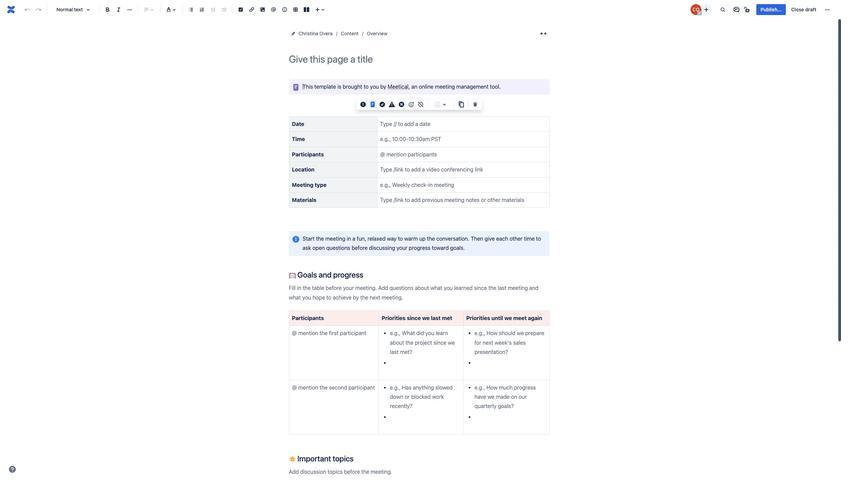 Task type: locate. For each thing, give the bounding box(es) containing it.
date
[[292, 121, 304, 127]]

more formatting image
[[126, 5, 134, 14]]

priorities
[[382, 316, 406, 322], [466, 316, 490, 322]]

close
[[792, 7, 804, 12]]

meeting inside start the meeting in a fun, relaxed way to warm up the conversation. then give each other time to ask open questions before discussing your progress toward goals.
[[325, 236, 345, 242]]

comment icon image
[[733, 5, 741, 14]]

remove emoji image
[[417, 100, 425, 109]]

1 participants from the top
[[292, 151, 324, 158]]

1 vertical spatial progress
[[333, 271, 364, 280]]

more image
[[824, 5, 832, 14]]

priorities since we last met
[[382, 316, 452, 322]]

1 we from the left
[[422, 316, 430, 322]]

1 horizontal spatial we
[[505, 316, 512, 322]]

up
[[419, 236, 426, 242]]

before
[[352, 245, 368, 251]]

publish... button
[[757, 4, 786, 15]]

participants
[[292, 151, 324, 158], [292, 316, 324, 322]]

progress right and
[[333, 271, 364, 280]]

content
[[341, 31, 359, 36]]

the
[[316, 236, 324, 242], [427, 236, 435, 242]]

overview link
[[367, 29, 388, 38]]

:goal: image
[[289, 273, 296, 279]]

2 priorities from the left
[[466, 316, 490, 322]]

normal text button
[[50, 2, 96, 17]]

remove image
[[471, 100, 480, 109]]

1 priorities from the left
[[382, 316, 406, 322]]

1 horizontal spatial priorities
[[466, 316, 490, 322]]

0 horizontal spatial to
[[364, 84, 369, 90]]

and
[[319, 271, 332, 280]]

meeting up background color "icon"
[[435, 84, 455, 90]]

outdent ⇧tab image
[[209, 5, 217, 14]]

christina overa image
[[691, 4, 702, 15]]

emoji image
[[281, 5, 289, 14]]

to right way at the left of the page
[[398, 236, 403, 242]]

we right until
[[505, 316, 512, 322]]

copy image
[[457, 100, 465, 109]]

confluence image
[[5, 4, 16, 15], [5, 4, 16, 15]]

meeting up questions
[[325, 236, 345, 242]]

your
[[397, 245, 408, 251]]

undo ⌘z image
[[23, 5, 32, 14]]

layouts image
[[303, 5, 311, 14]]

close draft
[[792, 7, 817, 12]]

0 horizontal spatial meeting
[[325, 236, 345, 242]]

an
[[412, 84, 418, 90]]

info image
[[359, 100, 367, 109]]

the right up
[[427, 236, 435, 242]]

invite to edit image
[[703, 5, 711, 14]]

progress
[[409, 245, 431, 251], [333, 271, 364, 280]]

table image
[[292, 5, 300, 14]]

text
[[74, 7, 83, 12]]

to right time
[[536, 236, 541, 242]]

note image
[[369, 100, 377, 109]]

0 horizontal spatial progress
[[333, 271, 364, 280]]

until
[[492, 316, 503, 322]]

we
[[422, 316, 430, 322], [505, 316, 512, 322]]

no restrictions image
[[744, 5, 752, 14]]

panel info image
[[292, 235, 300, 244]]

action item image
[[237, 5, 245, 14]]

move this page image
[[290, 31, 296, 36]]

redo ⌘⇧z image
[[34, 5, 43, 14]]

0 horizontal spatial the
[[316, 236, 324, 242]]

1 vertical spatial meeting
[[325, 236, 345, 242]]

bold ⌘b image
[[104, 5, 112, 14]]

to
[[364, 84, 369, 90], [398, 236, 403, 242], [536, 236, 541, 242]]

this
[[303, 84, 313, 90]]

goals.
[[450, 245, 465, 251]]

fun,
[[357, 236, 366, 242]]

0 vertical spatial participants
[[292, 151, 324, 158]]

0 vertical spatial progress
[[409, 245, 431, 251]]

give
[[485, 236, 495, 242]]

meeting type
[[292, 182, 327, 188]]

:goal: image
[[289, 273, 296, 279]]

goals
[[298, 271, 317, 280]]

progress down up
[[409, 245, 431, 251]]

start
[[303, 236, 315, 242]]

make page full-width image
[[539, 29, 548, 38]]

christina overa link
[[299, 29, 333, 38]]

important
[[298, 455, 331, 464]]

priorities until we meet again
[[466, 316, 542, 322]]

numbered list ⌘⇧7 image
[[198, 5, 206, 14]]

italic ⌘i image
[[115, 5, 123, 14]]

2 we from the left
[[505, 316, 512, 322]]

error image
[[398, 100, 406, 109]]

priorities left until
[[466, 316, 490, 322]]

overview
[[367, 31, 388, 36]]

1 vertical spatial participants
[[292, 316, 324, 322]]

to left you
[[364, 84, 369, 90]]

Main content area, start typing to enter text. text field
[[285, 79, 554, 484]]

time
[[524, 236, 535, 242]]

conversation.
[[436, 236, 470, 242]]

start the meeting in a fun, relaxed way to warm up the conversation. then give each other time to ask open questions before discussing your progress toward goals.
[[303, 236, 543, 251]]

1 horizontal spatial meeting
[[435, 84, 455, 90]]

toward
[[432, 245, 449, 251]]

1 horizontal spatial progress
[[409, 245, 431, 251]]

relaxed
[[368, 236, 386, 242]]

type
[[315, 182, 327, 188]]

the up open at the left bottom of page
[[316, 236, 324, 242]]

again
[[528, 316, 542, 322]]

materials
[[292, 197, 317, 203]]

we left the last
[[422, 316, 430, 322]]

meeting
[[435, 84, 455, 90], [325, 236, 345, 242]]

0 horizontal spatial priorities
[[382, 316, 406, 322]]

link image
[[248, 5, 256, 14]]

1 horizontal spatial the
[[427, 236, 435, 242]]

warning image
[[388, 100, 396, 109]]

0 horizontal spatial we
[[422, 316, 430, 322]]

2 the from the left
[[427, 236, 435, 242]]

priorities left since
[[382, 316, 406, 322]]

warm
[[404, 236, 418, 242]]

met
[[442, 316, 452, 322]]



Task type: describe. For each thing, give the bounding box(es) containing it.
is
[[338, 84, 342, 90]]

0 vertical spatial meeting
[[435, 84, 455, 90]]

meeting
[[292, 182, 314, 188]]

publish...
[[761, 7, 782, 12]]

in
[[347, 236, 351, 242]]

normal text
[[56, 7, 83, 12]]

priorities for priorities since we last met
[[382, 316, 406, 322]]

1 the from the left
[[316, 236, 324, 242]]

priorities for priorities until we meet again
[[466, 316, 490, 322]]

indent tab image
[[220, 5, 228, 14]]

other
[[510, 236, 523, 242]]

content link
[[341, 29, 359, 38]]

find and replace image
[[719, 5, 727, 14]]

online
[[419, 84, 434, 90]]

discussing
[[369, 245, 395, 251]]

christina
[[299, 31, 318, 36]]

tool.
[[490, 84, 501, 90]]

goals and progress
[[296, 271, 364, 280]]

help image
[[8, 466, 16, 474]]

close draft button
[[787, 4, 821, 15]]

overa
[[320, 31, 333, 36]]

draft
[[806, 7, 817, 12]]

each
[[496, 236, 508, 242]]

meetical,
[[388, 84, 410, 90]]

important topics
[[296, 455, 354, 464]]

topics
[[333, 455, 354, 464]]

questions
[[326, 245, 350, 251]]

:star2: image
[[289, 457, 296, 464]]

way
[[387, 236, 397, 242]]

meet
[[513, 316, 527, 322]]

normal
[[56, 7, 73, 12]]

brought
[[343, 84, 362, 90]]

progress inside start the meeting in a fun, relaxed way to warm up the conversation. then give each other time to ask open questions before discussing your progress toward goals.
[[409, 245, 431, 251]]

2 horizontal spatial to
[[536, 236, 541, 242]]

christina overa
[[299, 31, 333, 36]]

by
[[380, 84, 386, 90]]

success image
[[378, 100, 387, 109]]

then
[[471, 236, 483, 242]]

location
[[292, 167, 315, 173]]

template
[[314, 84, 336, 90]]

:star2: image
[[289, 457, 296, 464]]

we for until
[[505, 316, 512, 322]]

we for since
[[422, 316, 430, 322]]

Give this page a title text field
[[289, 54, 550, 65]]

add image, video, or file image
[[259, 5, 267, 14]]

2 participants from the top
[[292, 316, 324, 322]]

a
[[353, 236, 355, 242]]

time
[[292, 136, 305, 142]]

management
[[456, 84, 489, 90]]

last
[[431, 316, 441, 322]]

mention image
[[270, 5, 278, 14]]

editor add emoji image
[[407, 100, 415, 109]]

1 horizontal spatial to
[[398, 236, 403, 242]]

bullet list ⌘⇧8 image
[[187, 5, 195, 14]]

background color image
[[440, 100, 449, 109]]

open
[[313, 245, 325, 251]]

since
[[407, 316, 421, 322]]

you
[[370, 84, 379, 90]]

this template is brought to you by meetical, an online meeting management tool.
[[303, 84, 501, 90]]

ask
[[303, 245, 311, 251]]

panel note image
[[292, 83, 300, 92]]



Task type: vqa. For each thing, say whether or not it's contained in the screenshot.
Owned by
no



